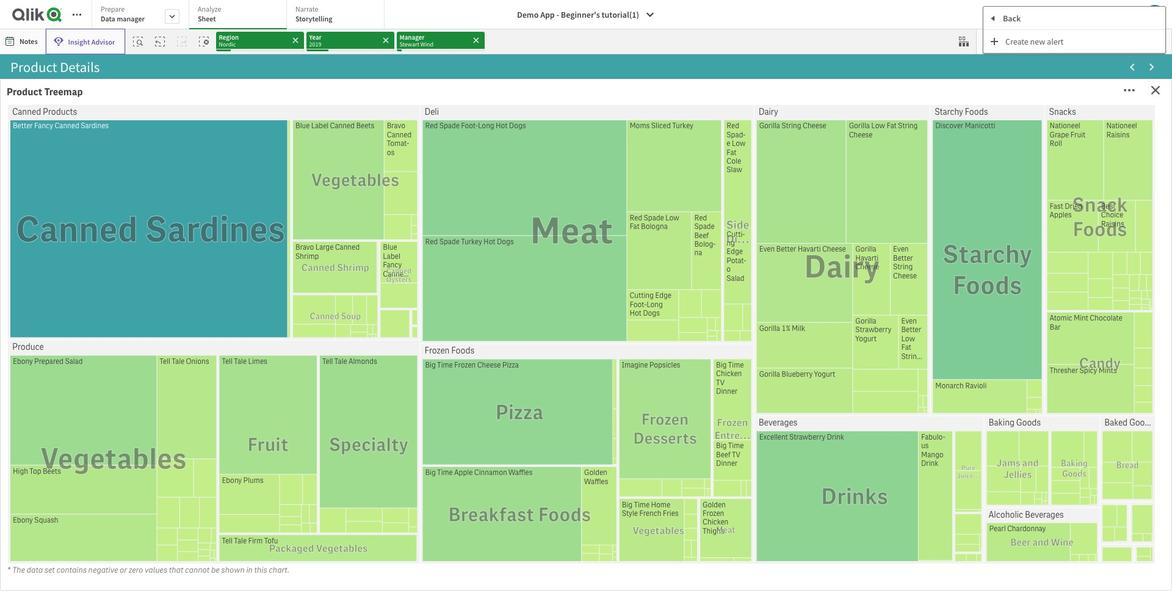 Task type: vqa. For each thing, say whether or not it's contained in the screenshot.
Community Article link
no



Task type: describe. For each thing, give the bounding box(es) containing it.
icon
[[342, 313, 367, 330]]

0 horizontal spatial product
[[7, 86, 42, 98]]

to inside continue to explore this app by interacting with the rest of the sheets
[[73, 240, 87, 258]]

to inside in the top right. navigate to a specific sheet by selecting the
[[69, 313, 81, 330]]

the down specific
[[126, 332, 145, 349]]

you inside now that you see how qlik sense connects all of your data, go ahead and explore this sheet by making selections in the filters above. clicking in charts is another way to make selections so give that a try too!
[[71, 146, 93, 164]]

continue
[[15, 240, 71, 258]]

now
[[15, 146, 42, 164]]

create
[[1006, 36, 1029, 47]]

icons
[[285, 291, 317, 309]]

chart.
[[269, 565, 289, 575]]

be
[[211, 565, 219, 575]]

2019
[[309, 40, 322, 48]]

that right values at left bottom
[[169, 565, 183, 575]]

menu containing back
[[984, 7, 1166, 53]]

right.
[[378, 291, 409, 309]]

sales and margin by product group
[[450, 133, 605, 146]]

sheet inside in the top right. navigate to a specific sheet by selecting the
[[141, 313, 174, 330]]

notes
[[20, 37, 38, 46]]

*
[[7, 565, 10, 575]]

manager
[[400, 33, 425, 42]]

create new alert menu item
[[984, 30, 1166, 53]]

negative
[[88, 565, 118, 575]]

explore.
[[280, 332, 327, 349]]

make
[[220, 184, 252, 201]]

2 horizontal spatial product
[[918, 133, 953, 146]]

specific
[[93, 313, 139, 330]]

narrate storytelling
[[296, 4, 333, 23]]

0 vertical spatial selections
[[208, 165, 268, 183]]

analyze sheet
[[198, 4, 221, 23]]

by inside clear your selections by selecting the
[[77, 353, 91, 371]]

sense
[[173, 146, 209, 164]]

try
[[396, 184, 413, 201]]

go
[[359, 146, 375, 164]]

that inside icon in the top right and selecting the sheet that you want to explore.
[[183, 332, 206, 349]]

insight
[[68, 37, 90, 46]]

navigate from sheet to sheet using the
[[15, 291, 241, 309]]

average sales per invoice by product group
[[790, 133, 983, 146]]

average sales per invoice by product group application
[[783, 127, 1167, 333]]

qlik
[[147, 146, 170, 164]]

the down right.
[[383, 313, 402, 330]]

year for year
[[11, 88, 27, 98]]

1 navigate from the top
[[15, 291, 66, 309]]

average
[[790, 133, 826, 146]]

interacting
[[205, 240, 272, 258]]

clear selection for field: manager image
[[473, 37, 480, 44]]

cannot
[[185, 565, 209, 575]]

data
[[26, 565, 43, 575]]

a inside in the top right. navigate to a specific sheet by selecting the
[[84, 313, 91, 330]]

connects
[[211, 146, 266, 164]]

selections tool image
[[960, 37, 970, 46]]

tab list containing prepare
[[92, 0, 389, 31]]

prepare data manager
[[101, 4, 145, 23]]

invoice
[[871, 133, 903, 146]]

previous sheet: experience the power of qlik sense image
[[1128, 62, 1138, 72]]

sheets
[[15, 259, 55, 277]]

alert
[[1048, 36, 1064, 47]]

demo app - beginner's tutorial(1)
[[517, 9, 640, 20]]

too!
[[15, 202, 39, 220]]

your inside clear your selections by selecting the
[[363, 332, 389, 349]]

smart search image
[[133, 37, 143, 46]]

new
[[1031, 36, 1046, 47]]

clicking
[[15, 184, 62, 201]]

in left 'charts'
[[65, 184, 75, 201]]

2 group from the left
[[955, 133, 983, 146]]

manager
[[117, 14, 145, 23]]

demo
[[517, 9, 539, 20]]

clear your selections by selecting the
[[15, 332, 389, 371]]

the right using
[[220, 291, 239, 309]]

the
[[12, 565, 25, 575]]

clear all selections image
[[199, 37, 209, 46]]

notes button
[[2, 32, 43, 51]]

the up 'icon'
[[333, 291, 352, 309]]

to inside now that you see how qlik sense connects all of your data, go ahead and explore this sheet by making selections in the filters above. clicking in charts is another way to make selections so give that a try too!
[[205, 184, 218, 201]]

now that you see how qlik sense connects all of your data, go ahead and explore this sheet by making selections in the filters above. clicking in charts is another way to make selections so give that a try too!
[[15, 146, 413, 220]]

back
[[1004, 13, 1022, 24]]

* the data set contains negative or zero values that cannot be shown in this chart.
[[7, 565, 289, 575]]

all
[[269, 146, 282, 164]]

icon.
[[196, 353, 225, 371]]

the inside now that you see how qlik sense connects all of your data, go ahead and explore this sheet by making selections in the filters above. clicking in charts is another way to make selections so give that a try too!
[[284, 165, 303, 183]]

year 2019
[[309, 33, 322, 48]]

margin
[[494, 133, 525, 146]]

profile image
[[1146, 5, 1166, 24]]

the right rest
[[371, 240, 391, 258]]

sheet
[[198, 14, 216, 23]]

by inside now that you see how qlik sense connects all of your data, go ahead and explore this sheet by making selections in the filters above. clicking in charts is another way to make selections so give that a try too!
[[145, 165, 159, 183]]

data
[[101, 14, 115, 23]]

using
[[185, 291, 217, 309]]

ahead
[[377, 146, 413, 164]]

stewart
[[400, 40, 420, 48]]

in down the "all"
[[270, 165, 281, 183]]

data,
[[328, 146, 357, 164]]

app
[[541, 9, 555, 20]]



Task type: locate. For each thing, give the bounding box(es) containing it.
filters
[[306, 165, 339, 183]]

group
[[577, 133, 605, 146], [955, 133, 983, 146]]

insight advisor button
[[46, 29, 126, 54]]

narrate
[[296, 4, 319, 13]]

and down now
[[15, 165, 37, 183]]

selecting inside clear your selections by selecting the
[[94, 353, 147, 371]]

1 vertical spatial selecting
[[70, 332, 123, 349]]

top down right.
[[405, 313, 425, 330]]

continue to explore this app by interacting with the rest of the sheets
[[15, 240, 391, 277]]

app
[[163, 240, 185, 258]]

selections down connects
[[208, 165, 268, 183]]

another
[[131, 184, 176, 201]]

0 vertical spatial year
[[309, 33, 322, 42]]

navigate up right
[[15, 313, 66, 330]]

1 vertical spatial this
[[137, 240, 160, 258]]

selecting inside icon in the top right and selecting the sheet that you want to explore.
[[70, 332, 123, 349]]

this left app
[[137, 240, 160, 258]]

and
[[476, 133, 492, 146], [15, 165, 37, 183], [45, 332, 67, 349]]

tab list
[[92, 0, 389, 31]]

and inside now that you see how qlik sense connects all of your data, go ahead and explore this sheet by making selections in the filters above. clicking in charts is another way to make selections so give that a try too!
[[15, 165, 37, 183]]

0 vertical spatial explore
[[39, 165, 83, 183]]

menu
[[984, 7, 1166, 53]]

top inside in the top right. navigate to a specific sheet by selecting the
[[355, 291, 375, 309]]

0 vertical spatial top
[[355, 291, 375, 309]]

this inside continue to explore this app by interacting with the rest of the sheets
[[137, 240, 160, 258]]

0 horizontal spatial a
[[84, 313, 91, 330]]

0 horizontal spatial explore
[[39, 165, 83, 183]]

to right want
[[265, 332, 277, 349]]

0 horizontal spatial of
[[284, 146, 296, 164]]

top up 'icon'
[[355, 291, 375, 309]]

2 sales from the left
[[828, 133, 852, 146]]

sales inside sales and margin by product group application
[[450, 133, 474, 146]]

1 horizontal spatial you
[[209, 332, 230, 349]]

step back image
[[155, 37, 165, 46]]

this left 'chart.'
[[254, 565, 267, 575]]

selections inside clear your selections by selecting the
[[15, 353, 74, 371]]

zero
[[128, 565, 143, 575]]

a down from
[[84, 313, 91, 330]]

give
[[334, 184, 358, 201]]

to up specific
[[135, 291, 147, 309]]

0 vertical spatial of
[[284, 146, 296, 164]]

2 vertical spatial selecting
[[94, 353, 147, 371]]

1 sales from the left
[[450, 133, 474, 146]]

in right shown
[[246, 565, 252, 575]]

1 horizontal spatial of
[[355, 240, 368, 258]]

is
[[118, 184, 128, 201]]

treemap
[[44, 86, 83, 98]]

selecting inside in the top right. navigate to a specific sheet by selecting the
[[193, 313, 246, 330]]

product
[[7, 86, 42, 98], [540, 133, 575, 146], [918, 133, 953, 146]]

1 vertical spatial a
[[84, 313, 91, 330]]

in
[[270, 165, 281, 183], [65, 184, 75, 201], [320, 291, 331, 309], [370, 313, 381, 330], [246, 565, 252, 575]]

1 horizontal spatial product
[[540, 133, 575, 146]]

0 horizontal spatial you
[[71, 146, 93, 164]]

sheet inside now that you see how qlik sense connects all of your data, go ahead and explore this sheet by making selections in the filters above. clicking in charts is another way to make selections so give that a try too!
[[110, 165, 143, 183]]

0 vertical spatial this
[[85, 165, 107, 183]]

to right continue
[[73, 240, 87, 258]]

contains
[[56, 565, 86, 575]]

prepare
[[101, 4, 125, 13]]

next sheet: customer details image
[[1148, 62, 1158, 72]]

navigate
[[15, 291, 66, 309], [15, 313, 66, 330]]

1 horizontal spatial sales
[[828, 133, 852, 146]]

way
[[179, 184, 203, 201]]

manager stewart wind
[[400, 33, 434, 48]]

icon in the top right and selecting the sheet that you want to explore.
[[15, 313, 425, 349]]

the
[[284, 165, 303, 183], [305, 240, 326, 258], [371, 240, 391, 258], [220, 291, 239, 309], [333, 291, 352, 309], [249, 313, 268, 330], [383, 313, 402, 330], [126, 332, 145, 349], [150, 353, 169, 371]]

0 vertical spatial a
[[387, 184, 394, 201]]

see
[[95, 146, 116, 164]]

1 vertical spatial navigate
[[15, 313, 66, 330]]

the left 'filters'
[[284, 165, 303, 183]]

and inside icon in the top right and selecting the sheet that you want to explore.
[[45, 332, 67, 349]]

1 horizontal spatial your
[[363, 332, 389, 349]]

to
[[205, 184, 218, 201], [73, 240, 87, 258], [135, 291, 147, 309], [69, 313, 81, 330], [265, 332, 277, 349]]

a left try
[[387, 184, 394, 201]]

clear
[[329, 332, 360, 349]]

2 navigate from the top
[[15, 313, 66, 330]]

your up 'filters'
[[299, 146, 325, 164]]

0 vertical spatial navigate
[[15, 291, 66, 309]]

you left see
[[71, 146, 93, 164]]

demo app - beginner's tutorial(1) button
[[510, 5, 663, 24]]

1 horizontal spatial year
[[309, 33, 322, 42]]

create new alert
[[1006, 36, 1064, 47]]

1 group from the left
[[577, 133, 605, 146]]

that up icon.
[[183, 332, 206, 349]]

how
[[118, 146, 144, 164]]

0 vertical spatial you
[[71, 146, 93, 164]]

year left treemap
[[11, 88, 27, 98]]

in the top right. navigate to a specific sheet by selecting the
[[15, 291, 409, 330]]

0 vertical spatial your
[[299, 146, 325, 164]]

application
[[0, 0, 1173, 591], [5, 127, 438, 586]]

sales left margin
[[450, 133, 474, 146]]

your down 'icon'
[[363, 332, 389, 349]]

2 vertical spatial selections
[[15, 353, 74, 371]]

want
[[233, 332, 262, 349]]

insight advisor
[[68, 37, 115, 46]]

explore inside continue to explore this app by interacting with the rest of the sheets
[[89, 240, 134, 258]]

explore
[[39, 165, 83, 183], [89, 240, 134, 258]]

top inside icon in the top right and selecting the sheet that you want to explore.
[[405, 313, 425, 330]]

the left icon.
[[150, 353, 169, 371]]

of right rest
[[355, 240, 368, 258]]

1 horizontal spatial a
[[387, 184, 394, 201]]

sales inside average sales per invoice by product group application
[[828, 133, 852, 146]]

1 horizontal spatial and
[[45, 332, 67, 349]]

1 vertical spatial of
[[355, 240, 368, 258]]

and inside application
[[476, 133, 492, 146]]

you
[[71, 146, 93, 164], [209, 332, 230, 349]]

of right the "all"
[[284, 146, 296, 164]]

the up want
[[249, 313, 268, 330]]

navigate down sheets
[[15, 291, 66, 309]]

product right margin
[[540, 133, 575, 146]]

storytelling
[[296, 14, 333, 23]]

product left treemap
[[7, 86, 42, 98]]

bookmarks button
[[980, 32, 1048, 51]]

a inside now that you see how qlik sense connects all of your data, go ahead and explore this sheet by making selections in the filters above. clicking in charts is another way to make selections so give that a try too!
[[387, 184, 394, 201]]

that down 'above.'
[[360, 184, 384, 201]]

region
[[219, 33, 239, 42]]

rest
[[328, 240, 353, 258]]

tutorial(1)
[[602, 9, 640, 20]]

set
[[44, 565, 55, 575]]

beginner's
[[561, 9, 600, 20]]

wind
[[421, 40, 434, 48]]

shown
[[221, 565, 245, 575]]

0 vertical spatial selecting
[[193, 313, 246, 330]]

0 horizontal spatial top
[[355, 291, 375, 309]]

1 vertical spatial your
[[363, 332, 389, 349]]

that
[[45, 146, 69, 164], [360, 184, 384, 201], [183, 332, 206, 349], [169, 565, 183, 575]]

you up icon.
[[209, 332, 230, 349]]

to down from
[[69, 313, 81, 330]]

1 horizontal spatial explore
[[89, 240, 134, 258]]

1 vertical spatial you
[[209, 332, 230, 349]]

year for year 2019
[[309, 33, 322, 42]]

sheet inside icon in the top right and selecting the sheet that you want to explore.
[[148, 332, 180, 349]]

per
[[854, 133, 869, 146]]

clear selection for field: region image
[[292, 37, 300, 44]]

1 horizontal spatial group
[[955, 133, 983, 146]]

making
[[162, 165, 205, 183]]

by
[[527, 133, 538, 146], [905, 133, 916, 146], [145, 165, 159, 183], [188, 240, 202, 258], [177, 313, 191, 330], [77, 353, 91, 371]]

year down storytelling
[[309, 33, 322, 42]]

product right invoice
[[918, 133, 953, 146]]

and right right
[[45, 332, 67, 349]]

to inside icon in the top right and selecting the sheet that you want to explore.
[[265, 332, 277, 349]]

year
[[309, 33, 322, 42], [11, 88, 27, 98]]

charts
[[78, 184, 116, 201]]

0 horizontal spatial group
[[577, 133, 605, 146]]

of inside continue to explore this app by interacting with the rest of the sheets
[[355, 240, 368, 258]]

-
[[557, 9, 560, 20]]

in inside icon in the top right and selecting the sheet that you want to explore.
[[370, 313, 381, 330]]

1 vertical spatial year
[[11, 88, 27, 98]]

this
[[85, 165, 107, 183], [137, 240, 160, 258], [254, 565, 267, 575]]

that right now
[[45, 146, 69, 164]]

and left margin
[[476, 133, 492, 146]]

by inside continue to explore this app by interacting with the rest of the sheets
[[188, 240, 202, 258]]

1 horizontal spatial top
[[405, 313, 425, 330]]

1 vertical spatial and
[[15, 165, 37, 183]]

values
[[145, 565, 167, 575]]

above.
[[342, 165, 380, 183]]

from
[[69, 291, 97, 309]]

explore inside now that you see how qlik sense connects all of your data, go ahead and explore this sheet by making selections in the filters above. clicking in charts is another way to make selections so give that a try too!
[[39, 165, 83, 183]]

1 vertical spatial selections
[[254, 184, 314, 201]]

1 vertical spatial explore
[[89, 240, 134, 258]]

you inside icon in the top right and selecting the sheet that you want to explore.
[[209, 332, 230, 349]]

advisor
[[91, 37, 115, 46]]

sheet
[[110, 165, 143, 183], [99, 291, 132, 309], [149, 291, 182, 309], [141, 313, 174, 330], [148, 332, 180, 349]]

explore up clicking
[[39, 165, 83, 183]]

by inside in the top right. navigate to a specific sheet by selecting the
[[177, 313, 191, 330]]

to right way
[[205, 184, 218, 201]]

bookmarks
[[997, 37, 1033, 46]]

year element
[[11, 88, 27, 98]]

sales and margin by product group application
[[443, 127, 779, 586]]

0 horizontal spatial this
[[85, 165, 107, 183]]

in right 'icon'
[[370, 313, 381, 330]]

0 horizontal spatial your
[[299, 146, 325, 164]]

2 vertical spatial and
[[45, 332, 67, 349]]

1 horizontal spatial this
[[137, 240, 160, 258]]

the inside clear your selections by selecting the
[[150, 353, 169, 371]]

selections down right
[[15, 353, 74, 371]]

this inside now that you see how qlik sense connects all of your data, go ahead and explore this sheet by making selections in the filters above. clicking in charts is another way to make selections so give that a try too!
[[85, 165, 107, 183]]

of inside now that you see how qlik sense connects all of your data, go ahead and explore this sheet by making selections in the filters above. clicking in charts is another way to make selections so give that a try too!
[[284, 146, 296, 164]]

explore up navigate from sheet to sheet using the on the left
[[89, 240, 134, 258]]

0 horizontal spatial sales
[[450, 133, 474, 146]]

region nordic
[[219, 33, 239, 48]]

in inside in the top right. navigate to a specific sheet by selecting the
[[320, 291, 331, 309]]

product treemap
[[7, 86, 83, 98]]

right
[[15, 332, 42, 349]]

with
[[275, 240, 302, 258]]

0 horizontal spatial year
[[11, 88, 27, 98]]

your
[[299, 146, 325, 164], [363, 332, 389, 349]]

2 vertical spatial this
[[254, 565, 267, 575]]

0 horizontal spatial and
[[15, 165, 37, 183]]

the left rest
[[305, 240, 326, 258]]

1 vertical spatial top
[[405, 313, 425, 330]]

in right icons
[[320, 291, 331, 309]]

sales left the per on the right top of the page
[[828, 133, 852, 146]]

clear selection for field: year image
[[383, 37, 390, 44]]

2 horizontal spatial this
[[254, 565, 267, 575]]

0 vertical spatial and
[[476, 133, 492, 146]]

your inside now that you see how qlik sense connects all of your data, go ahead and explore this sheet by making selections in the filters above. clicking in charts is another way to make selections so give that a try too!
[[299, 146, 325, 164]]

selections down the "all"
[[254, 184, 314, 201]]

navigate inside in the top right. navigate to a specific sheet by selecting the
[[15, 313, 66, 330]]

nordic
[[219, 40, 236, 48]]

2 horizontal spatial and
[[476, 133, 492, 146]]

or
[[119, 565, 127, 575]]

this up 'charts'
[[85, 165, 107, 183]]



